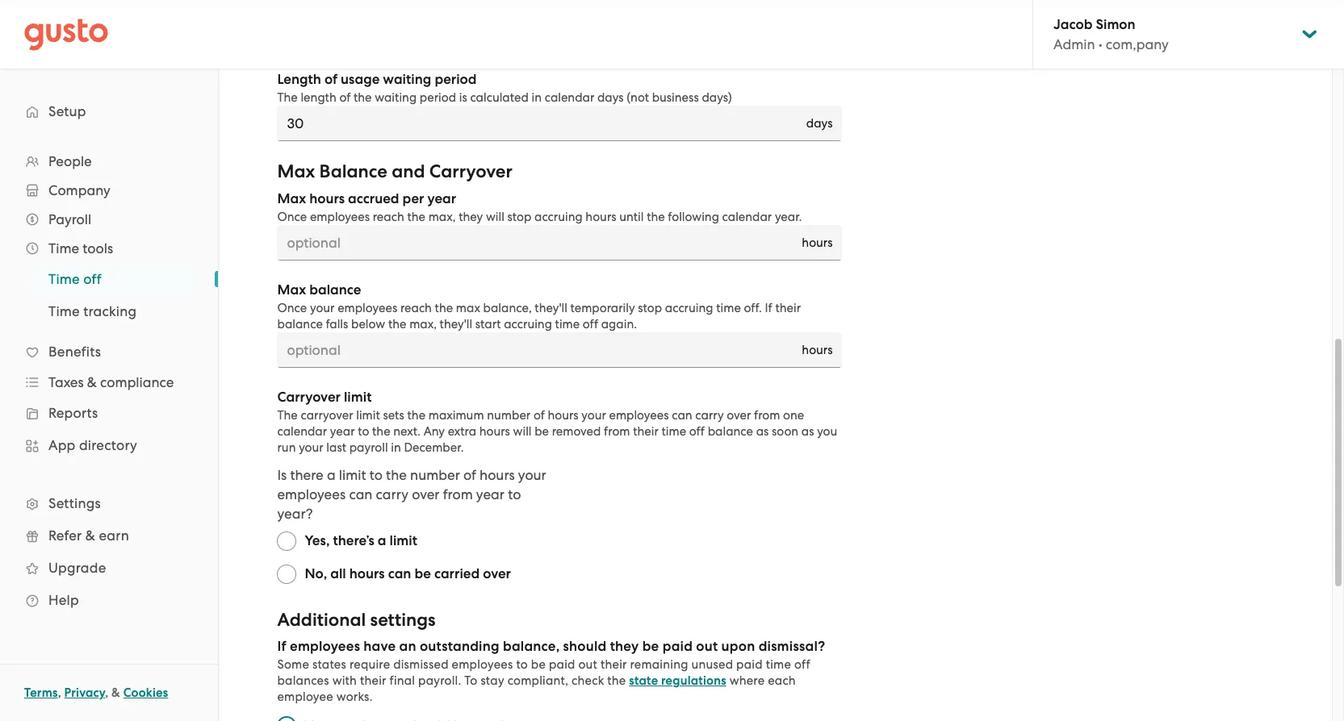Task type: vqa. For each thing, say whether or not it's contained in the screenshot.
gusto.
no



Task type: describe. For each thing, give the bounding box(es) containing it.
privacy link
[[64, 686, 105, 701]]

yes,
[[305, 533, 330, 550]]

can inside is there a limit to the number of hours your employees can carry over from year to year?
[[349, 487, 373, 503]]

1 horizontal spatial paid
[[663, 639, 693, 656]]

0 vertical spatial carryover
[[429, 161, 513, 183]]

one
[[783, 409, 805, 423]]

next.
[[394, 425, 421, 439]]

last
[[327, 441, 346, 455]]

list containing time off
[[0, 263, 218, 328]]

limit inside is there a limit to the number of hours your employees can carry over from year to year?
[[339, 468, 366, 484]]

No, all hours can be carried over radio
[[277, 565, 297, 585]]

the left max
[[435, 301, 453, 316]]

the inside length of usage waiting period the length of the waiting period is calculated in calendar days (not business days)
[[277, 90, 298, 105]]

1 vertical spatial they
[[610, 639, 639, 656]]

help
[[48, 593, 79, 609]]

carry inside carryover limit the carryover limit sets the maximum number of hours your employees can carry over from one calendar year to the next. any extra hours will be removed from their time off balance as soon as you run your last payroll in december.
[[696, 409, 724, 423]]

2 vertical spatial accruing
[[504, 317, 552, 332]]

stop inside "max balance once your employees reach the max balance, they'll temporarily stop accruing time off. if their balance falls below the max, they'll start accruing time off again."
[[638, 301, 662, 316]]

time off link
[[29, 265, 202, 294]]

you
[[817, 425, 838, 439]]

there
[[290, 468, 324, 484]]

employees inside is there a limit to the number of hours your employees can carry over from year to year?
[[277, 487, 346, 503]]

2 horizontal spatial from
[[754, 409, 780, 423]]

jacob simon admin • com,pany
[[1054, 16, 1169, 52]]

balance inside carryover limit the carryover limit sets the maximum number of hours your employees can carry over from one calendar year to the next. any extra hours will be removed from their time off balance as soon as you run your last payroll in december.
[[708, 425, 753, 439]]

gusto navigation element
[[0, 69, 218, 643]]

some
[[277, 658, 309, 673]]

employee
[[277, 690, 333, 705]]

each
[[768, 674, 796, 689]]

0 vertical spatial out
[[696, 639, 718, 656]]

2 as from the left
[[802, 425, 814, 439]]

employees inside carryover limit the carryover limit sets the maximum number of hours your employees can carry over from one calendar year to the next. any extra hours will be removed from their time off balance as soon as you run your last payroll in december.
[[609, 409, 669, 423]]

year inside max hours accrued per year once employees reach the max, they will stop accruing hours until the following calendar year.
[[428, 191, 456, 208]]

terms
[[24, 686, 58, 701]]

Length of usage waiting period text field
[[277, 106, 799, 141]]

days)
[[702, 90, 732, 105]]

refer & earn link
[[16, 522, 202, 551]]

reach inside "max balance once your employees reach the max balance, they'll temporarily stop accruing time off. if their balance falls below the max, they'll start accruing time off again."
[[400, 301, 432, 316]]

in inside carryover limit the carryover limit sets the maximum number of hours your employees can carry over from one calendar year to the next. any extra hours will be removed from their time off balance as soon as you run your last payroll in december.
[[391, 441, 401, 455]]

1 horizontal spatial can
[[388, 566, 411, 583]]

off inside "max balance once your employees reach the max balance, they'll temporarily stop accruing time off. if their balance falls below the max, they'll start accruing time off again."
[[583, 317, 598, 332]]

balance
[[319, 161, 388, 183]]

hours down "year."
[[802, 236, 833, 250]]

some states require dismissed employees to be paid out their remaining unused paid time off balances with their final payroll. to stay compliant, check the
[[277, 658, 811, 689]]

your up 'removed'
[[582, 409, 606, 423]]

compliance
[[100, 375, 174, 391]]

taxes & compliance
[[48, 375, 174, 391]]

the inside carryover limit the carryover limit sets the maximum number of hours your employees can carry over from one calendar year to the next. any extra hours will be removed from their time off balance as soon as you run your last payroll in december.
[[277, 409, 298, 423]]

their inside "max balance once your employees reach the max balance, they'll temporarily stop accruing time off. if their balance falls below the max, they'll start accruing time off again."
[[776, 301, 801, 316]]

accruing inside max hours accrued per year once employees reach the max, they will stop accruing hours until the following calendar year.
[[535, 210, 583, 225]]

1 vertical spatial if
[[277, 639, 287, 656]]

your inside "max balance once your employees reach the max balance, they'll temporarily stop accruing time off. if their balance falls below the max, they'll start accruing time off again."
[[310, 301, 335, 316]]

directory
[[79, 438, 137, 454]]

the up next.
[[407, 409, 426, 423]]

com,pany
[[1106, 36, 1169, 52]]

no, all hours can be carried over
[[305, 566, 511, 583]]

reports link
[[16, 399, 202, 428]]

hours up one
[[802, 343, 833, 358]]

people
[[48, 153, 92, 170]]

taxes
[[48, 375, 84, 391]]

calendar for carryover limit
[[277, 425, 327, 439]]

from inside is there a limit to the number of hours your employees can carry over from year to year?
[[443, 487, 473, 503]]

1 vertical spatial balance,
[[503, 639, 560, 656]]

time tools button
[[16, 234, 202, 263]]

of down usage
[[339, 90, 351, 105]]

the inside is there a limit to the number of hours your employees can carry over from year to year?
[[386, 468, 407, 484]]

your inside is there a limit to the number of hours your employees can carry over from year to year?
[[518, 468, 547, 484]]

works.
[[337, 690, 373, 705]]

time for time tracking
[[48, 304, 80, 320]]

1 horizontal spatial over
[[483, 566, 511, 583]]

over inside carryover limit the carryover limit sets the maximum number of hours your employees can carry over from one calendar year to the next. any extra hours will be removed from their time off balance as soon as you run your last payroll in december.
[[727, 409, 751, 423]]

no,
[[305, 566, 327, 583]]

be inside carryover limit the carryover limit sets the maximum number of hours your employees can carry over from one calendar year to the next. any extra hours will be removed from their time off balance as soon as you run your last payroll in december.
[[535, 425, 549, 439]]

admin
[[1054, 36, 1096, 52]]

terms , privacy , & cookies
[[24, 686, 168, 701]]

number inside is there a limit to the number of hours your employees can carry over from year to year?
[[410, 468, 460, 484]]

2 , from the left
[[105, 686, 109, 701]]

is
[[277, 468, 287, 484]]

time inside carryover limit the carryover limit sets the maximum number of hours your employees can carry over from one calendar year to the next. any extra hours will be removed from their time off balance as soon as you run your last payroll in december.
[[662, 425, 687, 439]]

upon
[[722, 639, 755, 656]]

removed
[[552, 425, 601, 439]]

calculated
[[470, 90, 529, 105]]

hours inside is there a limit to the number of hours your employees can carry over from year to year?
[[480, 468, 515, 484]]

payroll
[[349, 441, 388, 455]]

accrued
[[348, 191, 399, 208]]

setup
[[48, 103, 86, 120]]

their inside carryover limit the carryover limit sets the maximum number of hours your employees can carry over from one calendar year to the next. any extra hours will be removed from their time off balance as soon as you run your last payroll in december.
[[633, 425, 659, 439]]

carryover
[[301, 409, 353, 423]]

max hours accrued per year once employees reach the max, they will stop accruing hours until the following calendar year.
[[277, 191, 802, 225]]

check
[[572, 674, 604, 689]]

benefits link
[[16, 338, 202, 367]]

and
[[392, 161, 425, 183]]

2 horizontal spatial paid
[[737, 658, 763, 673]]

of inside is there a limit to the number of hours your employees can carry over from year to year?
[[464, 468, 476, 484]]

calendar for max hours accrued per year
[[722, 210, 772, 225]]

1 vertical spatial from
[[604, 425, 630, 439]]

if employees have an outstanding balance, should they be paid out upon dismissal?
[[277, 639, 826, 656]]

the right "until"
[[647, 210, 665, 225]]

the down sets at the bottom of the page
[[372, 425, 391, 439]]

payroll
[[48, 212, 91, 228]]

1 as from the left
[[756, 425, 769, 439]]

0 horizontal spatial they'll
[[440, 317, 473, 332]]

1 horizontal spatial days
[[807, 116, 833, 131]]

the inside some states require dismissed employees to be paid out their remaining unused paid time off balances with their final payroll. to stay compliant, check the
[[608, 674, 626, 689]]

1 vertical spatial waiting
[[375, 90, 417, 105]]

be inside some states require dismissed employees to be paid out their remaining unused paid time off balances with their final payroll. to stay compliant, check the
[[531, 658, 546, 673]]

app
[[48, 438, 76, 454]]

year inside carryover limit the carryover limit sets the maximum number of hours your employees can carry over from one calendar year to the next. any extra hours will be removed from their time off balance as soon as you run your last payroll in december.
[[330, 425, 355, 439]]

be left carried
[[415, 566, 431, 583]]

refer & earn
[[48, 528, 129, 544]]

terms link
[[24, 686, 58, 701]]

states
[[312, 658, 346, 673]]

1 horizontal spatial they'll
[[535, 301, 568, 316]]

year inside is there a limit to the number of hours your employees can carry over from year to year?
[[476, 487, 505, 503]]

unused
[[692, 658, 733, 673]]

dismissed
[[393, 658, 449, 673]]

hours down balance
[[309, 191, 345, 208]]

reports
[[48, 405, 98, 422]]

will inside carryover limit the carryover limit sets the maximum number of hours your employees can carry over from one calendar year to the next. any extra hours will be removed from their time off balance as soon as you run your last payroll in december.
[[513, 425, 532, 439]]

again.
[[601, 317, 637, 332]]

stop inside max hours accrued per year once employees reach the max, they will stop accruing hours until the following calendar year.
[[508, 210, 532, 225]]

calendar inside length of usage waiting period the length of the waiting period is calculated in calendar days (not business days)
[[545, 90, 595, 105]]

1 vertical spatial balance
[[277, 317, 323, 332]]

carryover limit the carryover limit sets the maximum number of hours your employees can carry over from one calendar year to the next. any extra hours will be removed from their time off balance as soon as you run your last payroll in december.
[[277, 389, 838, 455]]

of up length
[[325, 71, 338, 88]]

maximum
[[429, 409, 484, 423]]

time tools
[[48, 241, 113, 257]]

usage
[[341, 71, 380, 88]]

max balance once your employees reach the max balance, they'll temporarily stop accruing time off. if their balance falls below the max, they'll start accruing time off again.
[[277, 282, 801, 332]]

hours up 'removed'
[[548, 409, 579, 423]]

(not
[[627, 90, 649, 105]]

number inside carryover limit the carryover limit sets the maximum number of hours your employees can carry over from one calendar year to the next. any extra hours will be removed from their time off balance as soon as you run your last payroll in december.
[[487, 409, 531, 423]]

there's
[[333, 533, 374, 550]]

max, inside max hours accrued per year once employees reach the max, they will stop accruing hours until the following calendar year.
[[429, 210, 456, 225]]

company
[[48, 183, 110, 199]]

can inside carryover limit the carryover limit sets the maximum number of hours your employees can carry over from one calendar year to the next. any extra hours will be removed from their time off balance as soon as you run your last payroll in december.
[[672, 409, 693, 423]]

payroll.
[[418, 674, 461, 689]]

the down per at the left top of page
[[407, 210, 426, 225]]

employees inside "max balance once your employees reach the max balance, they'll temporarily stop accruing time off. if their balance falls below the max, they'll start accruing time off again."
[[338, 301, 398, 316]]

0 vertical spatial period
[[435, 71, 477, 88]]

time off
[[48, 271, 102, 287]]

limit up carryover
[[344, 389, 372, 406]]

list containing people
[[0, 147, 218, 617]]

their down require
[[360, 674, 387, 689]]

time for time tools
[[48, 241, 79, 257]]

people button
[[16, 147, 202, 176]]

max, inside "max balance once your employees reach the max balance, they'll temporarily stop accruing time off. if their balance falls below the max, they'll start accruing time off again."
[[410, 317, 437, 332]]

if inside "max balance once your employees reach the max balance, they'll temporarily stop accruing time off. if their balance falls below the max, they'll start accruing time off again."
[[765, 301, 773, 316]]

below
[[351, 317, 385, 332]]

earn
[[99, 528, 129, 544]]

stay
[[481, 674, 505, 689]]



Task type: locate. For each thing, give the bounding box(es) containing it.
0 horizontal spatial out
[[579, 658, 598, 673]]

a for there
[[327, 468, 336, 484]]

0 vertical spatial calendar
[[545, 90, 595, 105]]

1 vertical spatial number
[[410, 468, 460, 484]]

a right there's
[[378, 533, 386, 550]]

2 time from the top
[[48, 271, 80, 287]]

a inside is there a limit to the number of hours your employees can carry over from year to year?
[[327, 468, 336, 484]]

with
[[332, 674, 357, 689]]

1 vertical spatial calendar
[[722, 210, 772, 225]]

they'll down max
[[440, 317, 473, 332]]

remaining
[[630, 658, 689, 673]]

the down payroll at the left bottom
[[386, 468, 407, 484]]

carryover right and
[[429, 161, 513, 183]]

over inside is there a limit to the number of hours your employees can carry over from year to year?
[[412, 487, 440, 503]]

1 horizontal spatial number
[[487, 409, 531, 423]]

limit down "last"
[[339, 468, 366, 484]]

0 horizontal spatial will
[[486, 210, 505, 225]]

time tracking
[[48, 304, 137, 320]]

will up max hours accrued per year text field
[[486, 210, 505, 225]]

0 vertical spatial will
[[486, 210, 505, 225]]

will inside max hours accrued per year once employees reach the max, they will stop accruing hours until the following calendar year.
[[486, 210, 505, 225]]

1 vertical spatial max
[[277, 191, 306, 208]]

simon
[[1096, 16, 1136, 33]]

1 vertical spatial carryover
[[277, 389, 341, 406]]

time down time tools
[[48, 271, 80, 287]]

time for time off
[[48, 271, 80, 287]]

1 max from the top
[[277, 161, 315, 183]]

limit left sets at the bottom of the page
[[356, 409, 380, 423]]

max inside "max balance once your employees reach the max balance, they'll temporarily stop accruing time off. if their balance falls below the max, they'll start accruing time off again."
[[277, 282, 306, 299]]

0 horizontal spatial can
[[349, 487, 373, 503]]

regulations
[[661, 674, 727, 689]]

2 once from the top
[[277, 301, 307, 316]]

outstanding
[[420, 639, 500, 656]]

reach
[[373, 210, 404, 225], [400, 301, 432, 316]]

period up is
[[435, 71, 477, 88]]

balance left falls
[[277, 317, 323, 332]]

0 vertical spatial time
[[48, 241, 79, 257]]

0 vertical spatial max
[[277, 161, 315, 183]]

period
[[435, 71, 477, 88], [420, 90, 456, 105]]

1 vertical spatial time
[[48, 271, 80, 287]]

1 horizontal spatial a
[[378, 533, 386, 550]]

0 vertical spatial in
[[532, 90, 542, 105]]

period left is
[[420, 90, 456, 105]]

they inside max hours accrued per year once employees reach the max, they will stop accruing hours until the following calendar year.
[[459, 210, 483, 225]]

Yes, employees should be paid out radio
[[269, 709, 305, 722]]

out
[[696, 639, 718, 656], [579, 658, 598, 673]]

they
[[459, 210, 483, 225], [610, 639, 639, 656]]

carried
[[434, 566, 480, 583]]

0 horizontal spatial calendar
[[277, 425, 327, 439]]

privacy
[[64, 686, 105, 701]]

once inside max hours accrued per year once employees reach the max, they will stop accruing hours until the following calendar year.
[[277, 210, 307, 225]]

refer
[[48, 528, 82, 544]]

your down carryover limit the carryover limit sets the maximum number of hours your employees can carry over from one calendar year to the next. any extra hours will be removed from their time off balance as soon as you run your last payroll in december.
[[518, 468, 547, 484]]

0 horizontal spatial stop
[[508, 210, 532, 225]]

calendar up length of usage waiting period text field
[[545, 90, 595, 105]]

0 vertical spatial can
[[672, 409, 693, 423]]

2 horizontal spatial can
[[672, 409, 693, 423]]

0 vertical spatial accruing
[[535, 210, 583, 225]]

they up the remaining
[[610, 639, 639, 656]]

off inside some states require dismissed employees to be paid out their remaining unused paid time off balances with their final payroll. to stay compliant, check the
[[795, 658, 811, 673]]

be up the remaining
[[643, 639, 659, 656]]

1 list from the top
[[0, 147, 218, 617]]

0 vertical spatial reach
[[373, 210, 404, 225]]

final
[[390, 674, 415, 689]]

3 max from the top
[[277, 282, 306, 299]]

your right run
[[299, 441, 324, 455]]

list
[[0, 147, 218, 617], [0, 263, 218, 328]]

reach down the accrued
[[373, 210, 404, 225]]

hours down maximum
[[480, 468, 515, 484]]

balance, inside "max balance once your employees reach the max balance, they'll temporarily stop accruing time off. if their balance falls below the max, they'll start accruing time off again."
[[483, 301, 532, 316]]

be up compliant,
[[531, 658, 546, 673]]

in up length of usage waiting period text field
[[532, 90, 542, 105]]

as left you on the right bottom of page
[[802, 425, 814, 439]]

state regulations link
[[629, 674, 727, 689]]

number right maximum
[[487, 409, 531, 423]]

waiting right usage
[[383, 71, 432, 88]]

0 vertical spatial if
[[765, 301, 773, 316]]

max for max balance and carryover
[[277, 161, 315, 183]]

0 vertical spatial they'll
[[535, 301, 568, 316]]

of down extra
[[464, 468, 476, 484]]

2 horizontal spatial over
[[727, 409, 751, 423]]

max inside max hours accrued per year once employees reach the max, they will stop accruing hours until the following calendar year.
[[277, 191, 306, 208]]

employees inside some states require dismissed employees to be paid out their remaining unused paid time off balances with their final payroll. to stay compliant, check the
[[452, 658, 513, 673]]

max
[[456, 301, 480, 316]]

1 the from the top
[[277, 90, 298, 105]]

upgrade link
[[16, 554, 202, 583]]

0 horizontal spatial paid
[[549, 658, 576, 673]]

they up max hours accrued per year text field
[[459, 210, 483, 225]]

2 vertical spatial year
[[476, 487, 505, 503]]

they'll up max balance text field
[[535, 301, 568, 316]]

tools
[[83, 241, 113, 257]]

1 horizontal spatial if
[[765, 301, 773, 316]]

the up run
[[277, 409, 298, 423]]

a
[[327, 468, 336, 484], [378, 533, 386, 550]]

time inside some states require dismissed employees to be paid out their remaining unused paid time off balances with their final payroll. to stay compliant, check the
[[766, 658, 791, 673]]

company button
[[16, 176, 202, 205]]

home image
[[24, 18, 108, 50]]

business
[[652, 90, 699, 105]]

following
[[668, 210, 719, 225]]

1 horizontal spatial in
[[532, 90, 542, 105]]

time
[[48, 241, 79, 257], [48, 271, 80, 287], [48, 304, 80, 320]]

Max hours accrued per year text field
[[277, 225, 794, 261]]

benefits
[[48, 344, 101, 360]]

1 horizontal spatial stop
[[638, 301, 662, 316]]

state regulations
[[629, 674, 727, 689]]

out up the "check"
[[579, 658, 598, 673]]

1 vertical spatial stop
[[638, 301, 662, 316]]

& left earn
[[85, 528, 95, 544]]

from down december.
[[443, 487, 473, 503]]

additional settings
[[277, 610, 436, 632]]

employees inside max hours accrued per year once employees reach the max, they will stop accruing hours until the following calendar year.
[[310, 210, 370, 225]]

accruing up max balance text field
[[504, 317, 552, 332]]

1 vertical spatial can
[[349, 487, 373, 503]]

your
[[310, 301, 335, 316], [582, 409, 606, 423], [299, 441, 324, 455], [518, 468, 547, 484]]

Yes, there's a limit radio
[[277, 532, 297, 552]]

1 vertical spatial the
[[277, 409, 298, 423]]

over down december.
[[412, 487, 440, 503]]

where
[[730, 674, 765, 689]]

help link
[[16, 586, 202, 615]]

year up "last"
[[330, 425, 355, 439]]

1 horizontal spatial carry
[[696, 409, 724, 423]]

1 horizontal spatial calendar
[[545, 90, 595, 105]]

employees
[[310, 210, 370, 225], [338, 301, 398, 316], [609, 409, 669, 423], [277, 487, 346, 503], [290, 639, 360, 656], [452, 658, 513, 673]]

0 vertical spatial waiting
[[383, 71, 432, 88]]

0 vertical spatial the
[[277, 90, 298, 105]]

0 vertical spatial max,
[[429, 210, 456, 225]]

balance left the 'soon'
[[708, 425, 753, 439]]

of down max balance text field
[[534, 409, 545, 423]]

& right taxes
[[87, 375, 97, 391]]

1 vertical spatial in
[[391, 441, 401, 455]]

1 vertical spatial &
[[85, 528, 95, 544]]

out up unused at right bottom
[[696, 639, 718, 656]]

to inside carryover limit the carryover limit sets the maximum number of hours your employees can carry over from one calendar year to the next. any extra hours will be removed from their time off balance as soon as you run your last payroll in december.
[[358, 425, 369, 439]]

of
[[325, 71, 338, 88], [339, 90, 351, 105], [534, 409, 545, 423], [464, 468, 476, 484]]

0 horizontal spatial carry
[[376, 487, 409, 503]]

time inside time tracking link
[[48, 304, 80, 320]]

&
[[87, 375, 97, 391], [85, 528, 95, 544], [112, 686, 120, 701]]

days
[[598, 90, 624, 105], [807, 116, 833, 131]]

0 horizontal spatial as
[[756, 425, 769, 439]]

once inside "max balance once your employees reach the max balance, they'll temporarily stop accruing time off. if their balance falls below the max, they'll start accruing time off again."
[[277, 301, 307, 316]]

length
[[301, 90, 337, 105]]

reach left max
[[400, 301, 432, 316]]

2 vertical spatial &
[[112, 686, 120, 701]]

cookies button
[[123, 684, 168, 703]]

max balance and carryover
[[277, 161, 513, 183]]

reach inside max hours accrued per year once employees reach the max, they will stop accruing hours until the following calendar year.
[[373, 210, 404, 225]]

0 vertical spatial over
[[727, 409, 751, 423]]

carry inside is there a limit to the number of hours your employees can carry over from year to year?
[[376, 487, 409, 503]]

0 horizontal spatial they
[[459, 210, 483, 225]]

max, right below
[[410, 317, 437, 332]]

balance, up some states require dismissed employees to be paid out their remaining unused paid time off balances with their final payroll. to stay compliant, check the
[[503, 639, 560, 656]]

& for earn
[[85, 528, 95, 544]]

1 , from the left
[[58, 686, 61, 701]]

1 horizontal spatial out
[[696, 639, 718, 656]]

where each employee works.
[[277, 674, 796, 705]]

over
[[727, 409, 751, 423], [412, 487, 440, 503], [483, 566, 511, 583]]

once
[[277, 210, 307, 225], [277, 301, 307, 316]]

0 vertical spatial once
[[277, 210, 307, 225]]

1 vertical spatial they'll
[[440, 317, 473, 332]]

, left cookies
[[105, 686, 109, 701]]

2 list from the top
[[0, 263, 218, 328]]

1 vertical spatial once
[[277, 301, 307, 316]]

waiting down usage
[[375, 90, 417, 105]]

be left 'removed'
[[535, 425, 549, 439]]

2 max from the top
[[277, 191, 306, 208]]

their right off.
[[776, 301, 801, 316]]

max
[[277, 161, 315, 183], [277, 191, 306, 208], [277, 282, 306, 299]]

accruing left off.
[[665, 301, 714, 316]]

time inside time off 'link'
[[48, 271, 80, 287]]

max, down max balance and carryover
[[429, 210, 456, 225]]

number down december.
[[410, 468, 460, 484]]

carryover up carryover
[[277, 389, 341, 406]]

2 vertical spatial can
[[388, 566, 411, 583]]

a for there's
[[378, 533, 386, 550]]

1 horizontal spatial they
[[610, 639, 639, 656]]

length of usage waiting period the length of the waiting period is calculated in calendar days (not business days)
[[277, 71, 732, 105]]

1 vertical spatial out
[[579, 658, 598, 673]]

a right the there
[[327, 468, 336, 484]]

temporarily
[[571, 301, 635, 316]]

over right carried
[[483, 566, 511, 583]]

0 vertical spatial balance
[[309, 282, 361, 299]]

the right below
[[388, 317, 407, 332]]

0 horizontal spatial in
[[391, 441, 401, 455]]

0 vertical spatial stop
[[508, 210, 532, 225]]

paid down 'if employees have an outstanding balance, should they be paid out upon dismissal?'
[[549, 658, 576, 673]]

3 time from the top
[[48, 304, 80, 320]]

0 horizontal spatial days
[[598, 90, 624, 105]]

0 horizontal spatial from
[[443, 487, 473, 503]]

will left 'removed'
[[513, 425, 532, 439]]

per
[[403, 191, 424, 208]]

time inside time tools dropdown button
[[48, 241, 79, 257]]

& for compliance
[[87, 375, 97, 391]]

balance up falls
[[309, 282, 361, 299]]

calendar inside carryover limit the carryover limit sets the maximum number of hours your employees can carry over from one calendar year to the next. any extra hours will be removed from their time off balance as soon as you run your last payroll in december.
[[277, 425, 327, 439]]

sets
[[383, 409, 404, 423]]

from
[[754, 409, 780, 423], [604, 425, 630, 439], [443, 487, 473, 503]]

setup link
[[16, 97, 202, 126]]

settings
[[48, 496, 101, 512]]

be
[[535, 425, 549, 439], [415, 566, 431, 583], [643, 639, 659, 656], [531, 658, 546, 673]]

an
[[399, 639, 416, 656]]

year right per at the left top of page
[[428, 191, 456, 208]]

balance, up start on the top of page
[[483, 301, 532, 316]]

1 horizontal spatial carryover
[[429, 161, 513, 183]]

limit up no, all hours can be carried over
[[390, 533, 417, 550]]

settings link
[[16, 489, 202, 518]]

0 vertical spatial year
[[428, 191, 456, 208]]

stop right temporarily
[[638, 301, 662, 316]]

their up the "check"
[[601, 658, 627, 673]]

& inside dropdown button
[[87, 375, 97, 391]]

1 horizontal spatial year
[[428, 191, 456, 208]]

time down time off
[[48, 304, 80, 320]]

payroll button
[[16, 205, 202, 234]]

2 horizontal spatial year
[[476, 487, 505, 503]]

year down extra
[[476, 487, 505, 503]]

the inside length of usage waiting period the length of the waiting period is calculated in calendar days (not business days)
[[354, 90, 372, 105]]

carryover inside carryover limit the carryover limit sets the maximum number of hours your employees can carry over from one calendar year to the next. any extra hours will be removed from their time off balance as soon as you run your last payroll in december.
[[277, 389, 341, 406]]

0 horizontal spatial number
[[410, 468, 460, 484]]

have
[[364, 639, 396, 656]]

•
[[1099, 36, 1103, 52]]

can
[[672, 409, 693, 423], [349, 487, 373, 503], [388, 566, 411, 583]]

hours
[[309, 191, 345, 208], [586, 210, 617, 225], [802, 236, 833, 250], [802, 343, 833, 358], [548, 409, 579, 423], [480, 425, 510, 439], [480, 468, 515, 484], [349, 566, 385, 583]]

start
[[475, 317, 501, 332]]

2 vertical spatial calendar
[[277, 425, 327, 439]]

the down length
[[277, 90, 298, 105]]

Max balance text field
[[277, 333, 794, 368]]

max for max hours accrued per year once employees reach the max, they will stop accruing hours until the following calendar year.
[[277, 191, 306, 208]]

accruing up max hours accrued per year text field
[[535, 210, 583, 225]]

calendar left "year."
[[722, 210, 772, 225]]

additional
[[277, 610, 366, 632]]

1 vertical spatial reach
[[400, 301, 432, 316]]

1 vertical spatial accruing
[[665, 301, 714, 316]]

their right 'removed'
[[633, 425, 659, 439]]

0 vertical spatial from
[[754, 409, 780, 423]]

soon
[[772, 425, 799, 439]]

days inside length of usage waiting period the length of the waiting period is calculated in calendar days (not business days)
[[598, 90, 624, 105]]

0 vertical spatial days
[[598, 90, 624, 105]]

upgrade
[[48, 560, 106, 577]]

0 vertical spatial &
[[87, 375, 97, 391]]

yes, there's a limit
[[305, 533, 417, 550]]

out inside some states require dismissed employees to be paid out their remaining unused paid time off balances with their final payroll. to stay compliant, check the
[[579, 658, 598, 673]]

1 once from the top
[[277, 210, 307, 225]]

off inside 'link'
[[83, 271, 102, 287]]

app directory
[[48, 438, 137, 454]]

the down usage
[[354, 90, 372, 105]]

time down the payroll
[[48, 241, 79, 257]]

balances
[[277, 674, 329, 689]]

0 horizontal spatial over
[[412, 487, 440, 503]]

1 vertical spatial over
[[412, 487, 440, 503]]

december.
[[404, 441, 464, 455]]

0 vertical spatial they
[[459, 210, 483, 225]]

& left cookies
[[112, 686, 120, 701]]

paid up where
[[737, 658, 763, 673]]

max for max balance once your employees reach the max balance, they'll temporarily stop accruing time off. if their balance falls below the max, they'll start accruing time off again.
[[277, 282, 306, 299]]

your up falls
[[310, 301, 335, 316]]

accruing
[[535, 210, 583, 225], [665, 301, 714, 316], [504, 317, 552, 332]]

1 vertical spatial carry
[[376, 487, 409, 503]]

0 vertical spatial number
[[487, 409, 531, 423]]

1 vertical spatial days
[[807, 116, 833, 131]]

1 horizontal spatial will
[[513, 425, 532, 439]]

off inside carryover limit the carryover limit sets the maximum number of hours your employees can carry over from one calendar year to the next. any extra hours will be removed from their time off balance as soon as you run your last payroll in december.
[[689, 425, 705, 439]]

time
[[716, 301, 741, 316], [555, 317, 580, 332], [662, 425, 687, 439], [766, 658, 791, 673]]

year
[[428, 191, 456, 208], [330, 425, 355, 439], [476, 487, 505, 503]]

the left state
[[608, 674, 626, 689]]

off.
[[744, 301, 762, 316]]

1 vertical spatial period
[[420, 90, 456, 105]]

stop up max hours accrued per year text field
[[508, 210, 532, 225]]

2 vertical spatial from
[[443, 487, 473, 503]]

from up the 'soon'
[[754, 409, 780, 423]]

in down next.
[[391, 441, 401, 455]]

hours right all
[[349, 566, 385, 583]]

2 vertical spatial over
[[483, 566, 511, 583]]

2 the from the top
[[277, 409, 298, 423]]

hours right extra
[[480, 425, 510, 439]]

to inside some states require dismissed employees to be paid out their remaining unused paid time off balances with their final payroll. to stay compliant, check the
[[516, 658, 528, 673]]

2 vertical spatial balance
[[708, 425, 753, 439]]

0 horizontal spatial year
[[330, 425, 355, 439]]

0 horizontal spatial ,
[[58, 686, 61, 701]]

in inside length of usage waiting period the length of the waiting period is calculated in calendar days (not business days)
[[532, 90, 542, 105]]

calendar up run
[[277, 425, 327, 439]]

1 time from the top
[[48, 241, 79, 257]]

, left privacy
[[58, 686, 61, 701]]

in
[[532, 90, 542, 105], [391, 441, 401, 455]]

if up some
[[277, 639, 287, 656]]

carryover
[[429, 161, 513, 183], [277, 389, 341, 406]]

the
[[277, 90, 298, 105], [277, 409, 298, 423]]

1 vertical spatial max,
[[410, 317, 437, 332]]

1 horizontal spatial from
[[604, 425, 630, 439]]

0 vertical spatial carry
[[696, 409, 724, 423]]

1 horizontal spatial ,
[[105, 686, 109, 701]]

from right 'removed'
[[604, 425, 630, 439]]

tracking
[[83, 304, 137, 320]]

is there a limit to the number of hours your employees can carry over from year to year?
[[277, 468, 547, 522]]

jacob
[[1054, 16, 1093, 33]]

paid up the remaining
[[663, 639, 693, 656]]

hours left "until"
[[586, 210, 617, 225]]

number
[[487, 409, 531, 423], [410, 468, 460, 484]]

if right off.
[[765, 301, 773, 316]]

calendar inside max hours accrued per year once employees reach the max, they will stop accruing hours until the following calendar year.
[[722, 210, 772, 225]]

as left the 'soon'
[[756, 425, 769, 439]]

2 vertical spatial max
[[277, 282, 306, 299]]

of inside carryover limit the carryover limit sets the maximum number of hours your employees can carry over from one calendar year to the next. any extra hours will be removed from their time off balance as soon as you run your last payroll in december.
[[534, 409, 545, 423]]

over left one
[[727, 409, 751, 423]]

0 horizontal spatial carryover
[[277, 389, 341, 406]]



